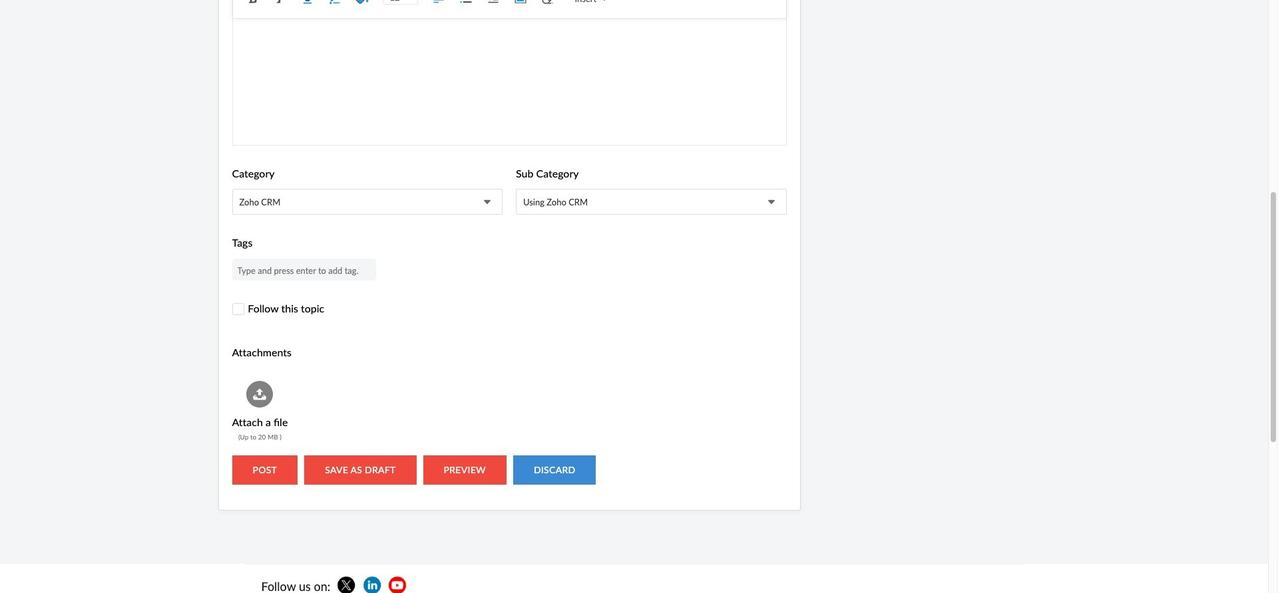 Task type: locate. For each thing, give the bounding box(es) containing it.
italic (ctrl+i) image
[[270, 0, 290, 8]]

clear formatting image
[[538, 0, 558, 8]]

category element
[[232, 189, 503, 216]]

underline (ctrl+u) image
[[297, 0, 317, 8]]

lists image
[[456, 0, 476, 8]]

insert image image
[[510, 0, 530, 8]]

Type and press enter to add tag. text field
[[232, 259, 376, 282]]

insert options image
[[597, 0, 607, 2]]



Task type: vqa. For each thing, say whether or not it's contained in the screenshot.
BACKGROUND COLOR 'icon'
yes



Task type: describe. For each thing, give the bounding box(es) containing it.
align image
[[428, 0, 448, 8]]

indent image
[[483, 0, 503, 8]]

background color image
[[352, 0, 372, 8]]

font color image
[[325, 0, 345, 8]]

sub category element
[[516, 189, 787, 216]]

bold (ctrl+b) image
[[243, 0, 263, 8]]



